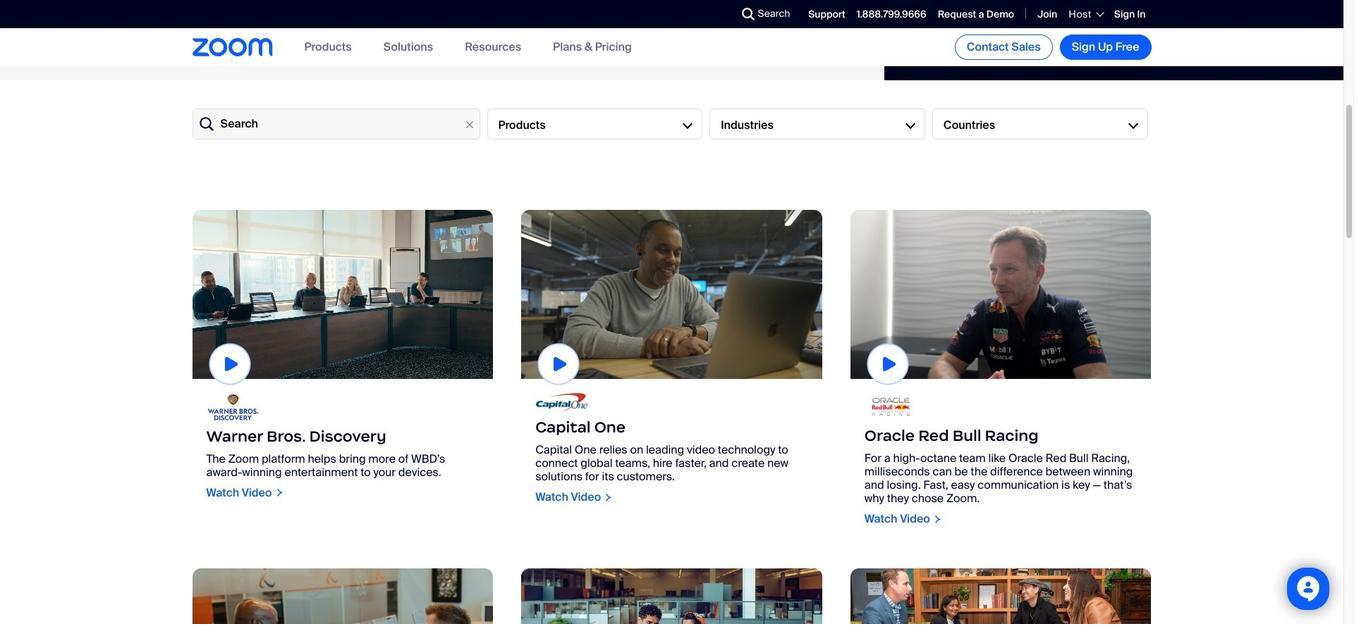 Task type: describe. For each thing, give the bounding box(es) containing it.
search image
[[742, 8, 754, 20]]

1 vertical spatial warner bros. discovery image
[[206, 394, 259, 422]]

search image
[[742, 8, 754, 20]]



Task type: vqa. For each thing, say whether or not it's contained in the screenshot.
meetings within the the Meeting recording and transcripts Record your virtual meetings locally or to the cloud, with searchable transcripts.
no



Task type: locate. For each thing, give the bounding box(es) containing it.
oracle red bull racing image
[[850, 210, 1151, 379]]

warner bros. discovery image
[[192, 210, 493, 379], [206, 394, 259, 422]]

red bull image
[[864, 394, 917, 421]]

clear search image
[[462, 117, 477, 133]]

0 vertical spatial warner bros. discovery image
[[192, 210, 493, 379]]

None text field
[[192, 109, 480, 140]]

capitalone image
[[535, 394, 588, 413]]

None search field
[[690, 3, 745, 25]]

capital one user image
[[521, 210, 822, 379]]

zoom logo image
[[192, 38, 273, 56]]



